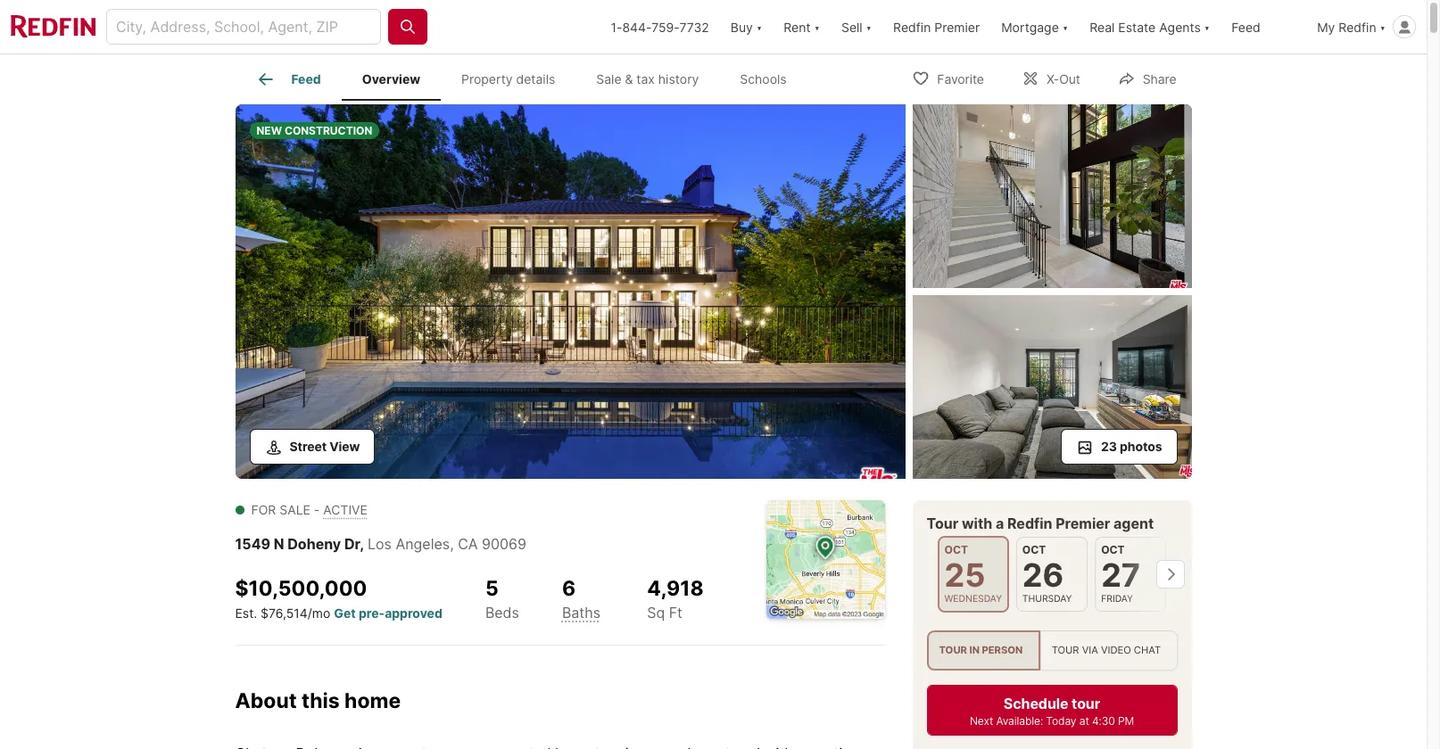 Task type: vqa. For each thing, say whether or not it's contained in the screenshot.
Rancho to the left
no



Task type: locate. For each thing, give the bounding box(es) containing it.
x-out button
[[1007, 59, 1096, 96]]

4 ▾ from the left
[[1063, 19, 1069, 34]]

feed link
[[256, 69, 321, 90]]

6 ▾ from the left
[[1380, 19, 1386, 34]]

buy ▾ button
[[731, 0, 762, 54]]

tour
[[927, 515, 959, 533], [939, 645, 967, 657], [1052, 645, 1080, 657]]

schedule tour next available: today at 4:30 pm
[[970, 695, 1134, 728]]

2 horizontal spatial oct
[[1102, 544, 1125, 557]]

1 , from the left
[[360, 536, 364, 553]]

0 vertical spatial feed
[[1232, 19, 1261, 34]]

oct inside oct 26 thursday
[[1023, 544, 1046, 557]]

▾ right mortgage
[[1063, 19, 1069, 34]]

▾ right my
[[1380, 19, 1386, 34]]

, left los in the left bottom of the page
[[360, 536, 364, 553]]

sale & tax history tab
[[576, 58, 720, 101]]

2 horizontal spatial redfin
[[1339, 19, 1377, 34]]

real estate agents ▾ link
[[1090, 0, 1210, 54]]

share
[[1143, 71, 1177, 86]]

active link
[[323, 503, 368, 518]]

next image
[[1156, 561, 1185, 589]]

for
[[251, 503, 276, 518]]

1 horizontal spatial feed
[[1232, 19, 1261, 34]]

1 oct from the left
[[945, 544, 968, 557]]

agents
[[1160, 19, 1201, 34]]

0 horizontal spatial redfin
[[894, 19, 931, 34]]

5
[[485, 577, 499, 602]]

▾ right agents
[[1205, 19, 1210, 34]]

▾ right rent
[[814, 19, 820, 34]]

▾ for rent ▾
[[814, 19, 820, 34]]

home
[[345, 689, 401, 714]]

oct inside oct 25 wednesday
[[945, 544, 968, 557]]

tour left with
[[927, 515, 959, 533]]

None button
[[938, 536, 1009, 614], [1016, 537, 1088, 613], [1095, 537, 1167, 613], [938, 536, 1009, 614], [1016, 537, 1088, 613], [1095, 537, 1167, 613]]

tour left in
[[939, 645, 967, 657]]

get
[[334, 606, 356, 621]]

in
[[970, 645, 980, 657]]

0 horizontal spatial feed
[[291, 72, 321, 87]]

0 horizontal spatial ,
[[360, 536, 364, 553]]

angeles
[[396, 536, 450, 553]]

feed
[[1232, 19, 1261, 34], [291, 72, 321, 87]]

1 ▾ from the left
[[757, 19, 762, 34]]

26
[[1023, 556, 1064, 595]]

feed button
[[1221, 0, 1307, 54]]

oct 26 thursday
[[1023, 544, 1072, 605]]

map entry image
[[766, 501, 885, 619]]

0 horizontal spatial oct
[[945, 544, 968, 557]]

▾
[[757, 19, 762, 34], [814, 19, 820, 34], [866, 19, 872, 34], [1063, 19, 1069, 34], [1205, 19, 1210, 34], [1380, 19, 1386, 34]]

1 horizontal spatial oct
[[1023, 544, 1046, 557]]

oct for 26
[[1023, 544, 1046, 557]]

tax
[[637, 72, 655, 87]]

▾ for buy ▾
[[757, 19, 762, 34]]

dr
[[344, 536, 360, 553]]

▾ right sell
[[866, 19, 872, 34]]

about
[[235, 689, 297, 714]]

1549 n doheny dr, los angeles, ca 90069 image
[[235, 104, 905, 479], [913, 104, 1192, 288], [913, 295, 1192, 479]]

list box
[[927, 631, 1178, 671]]

25
[[945, 556, 986, 595]]

friday
[[1102, 594, 1133, 605]]

sq
[[647, 604, 665, 622]]

redfin right my
[[1339, 19, 1377, 34]]

▾ right buy
[[757, 19, 762, 34]]

oct 27 friday
[[1102, 544, 1141, 605]]

mortgage ▾ button
[[1002, 0, 1069, 54]]

my
[[1318, 19, 1336, 34]]

sale
[[280, 503, 311, 518]]

wednesday
[[945, 594, 1002, 605]]

real estate agents ▾ button
[[1079, 0, 1221, 54]]

view
[[330, 439, 360, 454]]

redfin
[[894, 19, 931, 34], [1339, 19, 1377, 34], [1008, 515, 1053, 533]]

feed right agents
[[1232, 19, 1261, 34]]

video
[[1101, 645, 1131, 657]]

premier up favorite button
[[935, 19, 980, 34]]

x-
[[1047, 71, 1060, 86]]

oct down agent
[[1102, 544, 1125, 557]]

est.
[[235, 606, 257, 621]]

feed inside button
[[1232, 19, 1261, 34]]

overview
[[362, 72, 421, 87]]

sell ▾ button
[[842, 0, 872, 54]]

oct for 27
[[1102, 544, 1125, 557]]

overview tab
[[342, 58, 441, 101]]

oct for 25
[[945, 544, 968, 557]]

▾ for mortgage ▾
[[1063, 19, 1069, 34]]

2 oct from the left
[[1023, 544, 1046, 557]]

get pre-approved link
[[334, 606, 443, 621]]

new
[[257, 124, 282, 137]]

5 ▾ from the left
[[1205, 19, 1210, 34]]

redfin inside button
[[894, 19, 931, 34]]

oct down with
[[945, 544, 968, 557]]

▾ inside "link"
[[1205, 19, 1210, 34]]

redfin premier
[[894, 19, 980, 34]]

23 photos button
[[1061, 429, 1178, 465]]

oct inside oct 27 friday
[[1102, 544, 1125, 557]]

tour
[[1072, 695, 1101, 713]]

90069
[[482, 536, 527, 553]]

premier left agent
[[1056, 515, 1111, 533]]

premier
[[935, 19, 980, 34], [1056, 515, 1111, 533]]

rent ▾ button
[[784, 0, 820, 54]]

mortgage ▾
[[1002, 19, 1069, 34]]

1 vertical spatial premier
[[1056, 515, 1111, 533]]

3 oct from the left
[[1102, 544, 1125, 557]]

-
[[314, 503, 320, 518]]

1-844-759-7732
[[611, 19, 709, 34]]

feed up the new construction
[[291, 72, 321, 87]]

2 ▾ from the left
[[814, 19, 820, 34]]

7732
[[680, 19, 709, 34]]

1 horizontal spatial ,
[[450, 536, 454, 553]]

, left ca
[[450, 536, 454, 553]]

4,918
[[647, 577, 704, 602]]

3 ▾ from the left
[[866, 19, 872, 34]]

redfin right a at right bottom
[[1008, 515, 1053, 533]]

oct 25 wednesday
[[945, 544, 1002, 605]]

construction
[[285, 124, 372, 137]]

street
[[290, 439, 327, 454]]

beds
[[485, 604, 519, 622]]

via
[[1082, 645, 1099, 657]]

oct
[[945, 544, 968, 557], [1023, 544, 1046, 557], [1102, 544, 1125, 557]]

4,918 sq ft
[[647, 577, 704, 622]]

today
[[1046, 715, 1077, 728]]

tour via video chat
[[1052, 645, 1161, 657]]

redfin right "sell ▾"
[[894, 19, 931, 34]]

oct down tour with a redfin premier agent at the right bottom of page
[[1023, 544, 1046, 557]]

submit search image
[[399, 18, 417, 36]]

27
[[1102, 556, 1141, 595]]

0 vertical spatial premier
[[935, 19, 980, 34]]

buy
[[731, 19, 753, 34]]

property
[[462, 72, 513, 87]]

tour left "via"
[[1052, 645, 1080, 657]]

0 horizontal spatial premier
[[935, 19, 980, 34]]

tab list
[[235, 54, 822, 101]]



Task type: describe. For each thing, give the bounding box(es) containing it.
rent ▾ button
[[773, 0, 831, 54]]

favorite
[[937, 71, 984, 86]]

1-844-759-7732 link
[[611, 19, 709, 34]]

pre-
[[359, 606, 385, 621]]

1549
[[235, 536, 270, 553]]

$10,500,000
[[235, 577, 367, 602]]

approved
[[385, 606, 443, 621]]

baths link
[[562, 604, 601, 622]]

&
[[625, 72, 633, 87]]

photos
[[1120, 439, 1163, 454]]

1 vertical spatial feed
[[291, 72, 321, 87]]

5 beds
[[485, 577, 519, 622]]

mortgage ▾ button
[[991, 0, 1079, 54]]

1-
[[611, 19, 623, 34]]

details
[[516, 72, 555, 87]]

property details tab
[[441, 58, 576, 101]]

person
[[982, 645, 1023, 657]]

sale & tax history
[[596, 72, 699, 87]]

1549 n doheny dr , los angeles , ca 90069
[[235, 536, 527, 553]]

mortgage
[[1002, 19, 1059, 34]]

list box containing tour in person
[[927, 631, 1178, 671]]

schedule
[[1004, 695, 1069, 713]]

2 , from the left
[[450, 536, 454, 553]]

favorite button
[[897, 59, 1000, 96]]

next
[[970, 715, 994, 728]]

this
[[302, 689, 340, 714]]

1 horizontal spatial premier
[[1056, 515, 1111, 533]]

chat
[[1134, 645, 1161, 657]]

sell ▾ button
[[831, 0, 883, 54]]

n
[[274, 536, 284, 553]]

doheny
[[288, 536, 341, 553]]

tour for tour with a redfin premier agent
[[927, 515, 959, 533]]

redfin premier button
[[883, 0, 991, 54]]

thursday
[[1023, 594, 1072, 605]]

buy ▾
[[731, 19, 762, 34]]

sell ▾
[[842, 19, 872, 34]]

available:
[[997, 715, 1043, 728]]

6 baths
[[562, 577, 601, 622]]

baths
[[562, 604, 601, 622]]

23 photos
[[1101, 439, 1163, 454]]

real estate agents ▾
[[1090, 19, 1210, 34]]

my redfin ▾
[[1318, 19, 1386, 34]]

sell
[[842, 19, 863, 34]]

out
[[1060, 71, 1081, 86]]

real
[[1090, 19, 1115, 34]]

new construction
[[257, 124, 372, 137]]

buy ▾ button
[[720, 0, 773, 54]]

premier inside redfin premier button
[[935, 19, 980, 34]]

City, Address, School, Agent, ZIP search field
[[106, 9, 381, 45]]

tour for tour in person
[[939, 645, 967, 657]]

active
[[323, 503, 368, 518]]

for sale - active
[[251, 503, 368, 518]]

new construction link
[[235, 104, 905, 483]]

a
[[996, 515, 1004, 533]]

1 horizontal spatial redfin
[[1008, 515, 1053, 533]]

759-
[[652, 19, 680, 34]]

$10,500,000 est. $76,514 /mo get pre-approved
[[235, 577, 443, 621]]

tour for tour via video chat
[[1052, 645, 1080, 657]]

schools
[[740, 72, 787, 87]]

history
[[659, 72, 699, 87]]

street view
[[290, 439, 360, 454]]

/mo
[[308, 606, 330, 621]]

property details
[[462, 72, 555, 87]]

tab list containing feed
[[235, 54, 822, 101]]

los
[[368, 536, 392, 553]]

ft
[[669, 604, 683, 622]]

6
[[562, 577, 576, 602]]

agent
[[1114, 515, 1154, 533]]

schools tab
[[720, 58, 807, 101]]

with
[[962, 515, 993, 533]]

4:30
[[1092, 715, 1115, 728]]

tour in person
[[939, 645, 1023, 657]]

rent
[[784, 19, 811, 34]]

estate
[[1119, 19, 1156, 34]]

▾ for sell ▾
[[866, 19, 872, 34]]

23
[[1101, 439, 1117, 454]]

tour with a redfin premier agent
[[927, 515, 1154, 533]]

ca
[[458, 536, 478, 553]]

share button
[[1103, 59, 1192, 96]]

pm
[[1118, 715, 1134, 728]]



